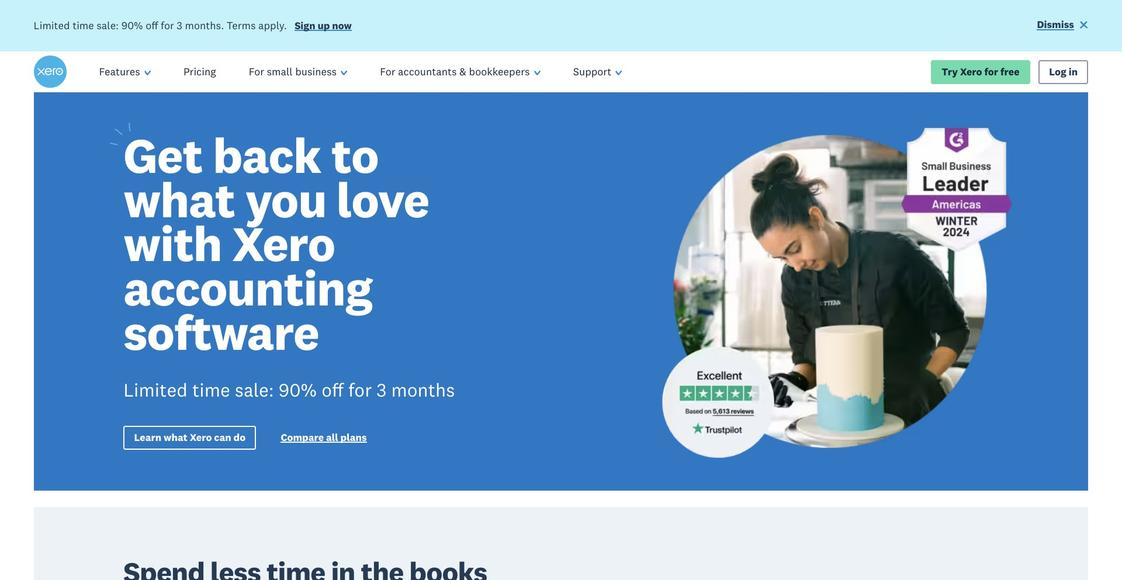 Task type: describe. For each thing, give the bounding box(es) containing it.
dismiss
[[1037, 18, 1074, 31]]

accounting
[[123, 257, 372, 319]]

pricing
[[183, 65, 216, 78]]

all
[[326, 431, 338, 444]]

you
[[245, 169, 326, 230]]

xero homepage image
[[34, 56, 66, 88]]

free
[[1001, 65, 1020, 78]]

for for months
[[348, 378, 372, 402]]

what inside "back to what you love with xero accounting software"
[[123, 169, 235, 230]]

limited time sale: 90% off for 3 months
[[123, 378, 455, 402]]

sale: for limited time sale: 90% off for 3 months
[[235, 378, 274, 402]]

months.
[[185, 19, 224, 32]]

up
[[318, 19, 330, 32]]

limited for limited time sale: 90% off for 3 months. terms apply.
[[34, 19, 70, 32]]

plans
[[341, 431, 367, 444]]

accountants
[[398, 65, 457, 78]]

features button
[[83, 52, 167, 92]]

support
[[573, 65, 612, 78]]

compare
[[281, 431, 324, 444]]

for accountants & bookkeepers button
[[364, 52, 557, 92]]

to
[[331, 125, 379, 186]]

log
[[1049, 65, 1067, 78]]

in
[[1069, 65, 1078, 78]]

xero inside "back to what you love with xero accounting software"
[[232, 213, 335, 274]]

for for for accountants & bookkeepers
[[380, 65, 395, 78]]

2 horizontal spatial xero
[[960, 65, 982, 78]]

pricing link
[[167, 52, 232, 92]]

for small business
[[249, 65, 337, 78]]

time for limited time sale: 90% off for 3 months
[[192, 378, 230, 402]]

sign
[[295, 19, 315, 32]]

time for limited time sale: 90% off for 3 months. terms apply.
[[73, 19, 94, 32]]

log in
[[1049, 65, 1078, 78]]

for for for small business
[[249, 65, 264, 78]]

limited for limited time sale: 90% off for 3 months
[[123, 378, 188, 402]]

&
[[459, 65, 466, 78]]

learn what xero can do
[[134, 431, 246, 444]]

do
[[234, 431, 246, 444]]

software
[[123, 301, 319, 363]]

90% for months.
[[121, 19, 143, 32]]

90% for months
[[279, 378, 317, 402]]

for small business button
[[232, 52, 364, 92]]

sale: for limited time sale: 90% off for 3 months. terms apply.
[[97, 19, 119, 32]]

love
[[337, 169, 429, 230]]



Task type: locate. For each thing, give the bounding box(es) containing it.
1 vertical spatial xero
[[232, 213, 335, 274]]

sign up now link
[[295, 19, 352, 35]]

0 horizontal spatial 90%
[[121, 19, 143, 32]]

0 horizontal spatial for
[[249, 65, 264, 78]]

90%
[[121, 19, 143, 32], [279, 378, 317, 402]]

off left months.
[[146, 19, 158, 32]]

off for months
[[322, 378, 344, 402]]

0 horizontal spatial 3
[[177, 19, 182, 32]]

1 vertical spatial limited
[[123, 378, 188, 402]]

0 horizontal spatial limited
[[34, 19, 70, 32]]

try
[[942, 65, 958, 78]]

sign up now
[[295, 19, 352, 32]]

business
[[295, 65, 337, 78]]

limited up xero homepage image
[[34, 19, 70, 32]]

sale: up features
[[97, 19, 119, 32]]

1 vertical spatial 3
[[377, 378, 387, 402]]

learn what xero can do link
[[123, 426, 256, 450]]

features
[[99, 65, 140, 78]]

sale:
[[97, 19, 119, 32], [235, 378, 274, 402]]

3 for months
[[377, 378, 387, 402]]

3 left months.
[[177, 19, 182, 32]]

1 horizontal spatial time
[[192, 378, 230, 402]]

0 vertical spatial what
[[123, 169, 235, 230]]

back to what you love with xero accounting software
[[123, 125, 429, 363]]

for
[[161, 19, 174, 32], [985, 65, 998, 78], [348, 378, 372, 402]]

0 vertical spatial 3
[[177, 19, 182, 32]]

0 vertical spatial off
[[146, 19, 158, 32]]

what
[[123, 169, 235, 230], [164, 431, 188, 444]]

1 vertical spatial 90%
[[279, 378, 317, 402]]

1 vertical spatial sale:
[[235, 378, 274, 402]]

2 vertical spatial for
[[348, 378, 372, 402]]

terms
[[227, 19, 256, 32]]

get
[[123, 125, 203, 186]]

off for months.
[[146, 19, 158, 32]]

0 vertical spatial limited
[[34, 19, 70, 32]]

now
[[332, 19, 352, 32]]

0 horizontal spatial xero
[[190, 431, 212, 444]]

1 vertical spatial time
[[192, 378, 230, 402]]

small
[[267, 65, 293, 78]]

2 for from the left
[[380, 65, 395, 78]]

for for months.
[[161, 19, 174, 32]]

1 horizontal spatial sale:
[[235, 378, 274, 402]]

0 horizontal spatial time
[[73, 19, 94, 32]]

0 vertical spatial sale:
[[97, 19, 119, 32]]

limited
[[34, 19, 70, 32], [123, 378, 188, 402]]

1 horizontal spatial for
[[380, 65, 395, 78]]

0 vertical spatial time
[[73, 19, 94, 32]]

1 horizontal spatial xero
[[232, 213, 335, 274]]

compare all plans link
[[281, 431, 367, 447]]

compare all plans
[[281, 431, 367, 444]]

3 left months
[[377, 378, 387, 402]]

0 vertical spatial for
[[161, 19, 174, 32]]

for left "free" at right
[[985, 65, 998, 78]]

1 vertical spatial for
[[985, 65, 998, 78]]

0 vertical spatial xero
[[960, 65, 982, 78]]

0 horizontal spatial off
[[146, 19, 158, 32]]

for accountants & bookkeepers
[[380, 65, 530, 78]]

for up plans in the bottom left of the page
[[348, 378, 372, 402]]

0 horizontal spatial for
[[161, 19, 174, 32]]

1 vertical spatial what
[[164, 431, 188, 444]]

try xero for free
[[942, 65, 1020, 78]]

a xero user decorating a cake with blue icing. social proof badges surrounding the circular image. image
[[572, 92, 1089, 491]]

learn
[[134, 431, 161, 444]]

bookkeepers
[[469, 65, 530, 78]]

sale: up do
[[235, 378, 274, 402]]

1 for from the left
[[249, 65, 264, 78]]

2 horizontal spatial for
[[985, 65, 998, 78]]

90% up features dropdown button
[[121, 19, 143, 32]]

months
[[391, 378, 455, 402]]

1 horizontal spatial 90%
[[279, 378, 317, 402]]

0 vertical spatial 90%
[[121, 19, 143, 32]]

1 horizontal spatial limited
[[123, 378, 188, 402]]

1 horizontal spatial 3
[[377, 378, 387, 402]]

for
[[249, 65, 264, 78], [380, 65, 395, 78]]

3
[[177, 19, 182, 32], [377, 378, 387, 402]]

0 horizontal spatial sale:
[[97, 19, 119, 32]]

90% up compare
[[279, 378, 317, 402]]

back
[[213, 125, 321, 186]]

off up all
[[322, 378, 344, 402]]

for left months.
[[161, 19, 174, 32]]

3 for months.
[[177, 19, 182, 32]]

xero
[[960, 65, 982, 78], [232, 213, 335, 274], [190, 431, 212, 444]]

with
[[123, 213, 222, 274]]

try xero for free link
[[931, 60, 1030, 84]]

for left small
[[249, 65, 264, 78]]

can
[[214, 431, 231, 444]]

apply.
[[258, 19, 287, 32]]

limited up learn
[[123, 378, 188, 402]]

for left accountants
[[380, 65, 395, 78]]

1 horizontal spatial for
[[348, 378, 372, 402]]

support button
[[557, 52, 638, 92]]

limited time sale: 90% off for 3 months. terms apply.
[[34, 19, 287, 32]]

off
[[146, 19, 158, 32], [322, 378, 344, 402]]

dismiss button
[[1037, 18, 1089, 34]]

time
[[73, 19, 94, 32], [192, 378, 230, 402]]

1 horizontal spatial off
[[322, 378, 344, 402]]

log in link
[[1039, 60, 1089, 84]]

2 vertical spatial xero
[[190, 431, 212, 444]]

1 vertical spatial off
[[322, 378, 344, 402]]



Task type: vqa. For each thing, say whether or not it's contained in the screenshot.
onboarding on the left of the page
no



